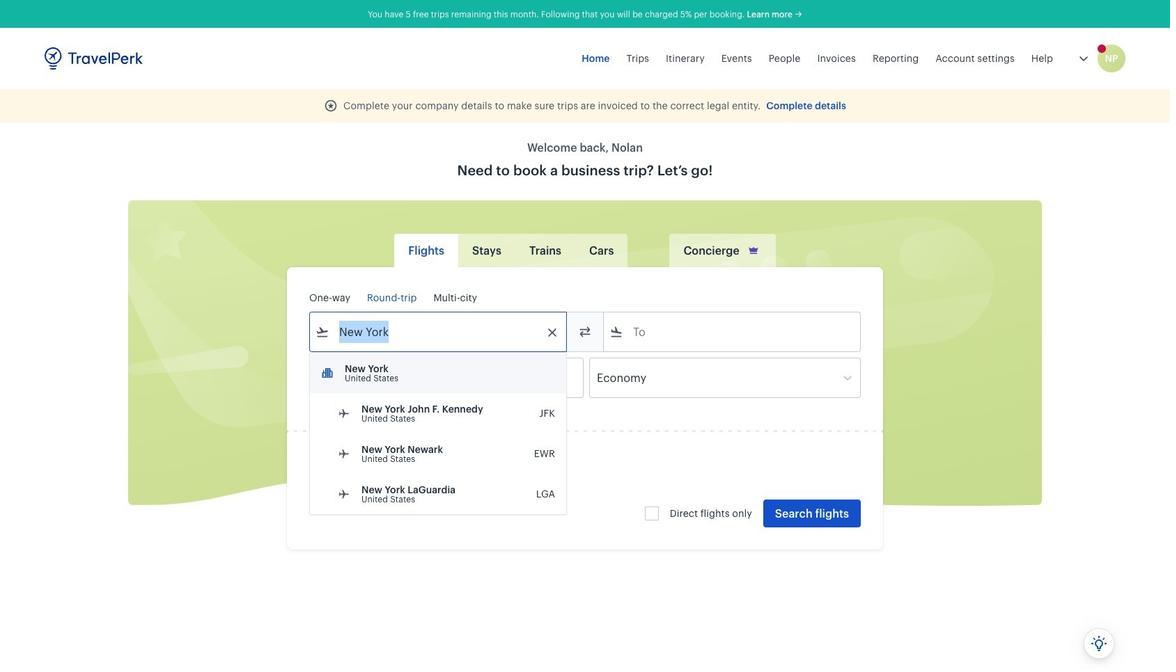 Task type: vqa. For each thing, say whether or not it's contained in the screenshot.
the top Alaska Airlines image
no



Task type: describe. For each thing, give the bounding box(es) containing it.
Return text field
[[412, 359, 485, 398]]

Depart text field
[[329, 359, 402, 398]]

To search field
[[623, 321, 842, 343]]

Add first traveler search field
[[332, 466, 477, 488]]



Task type: locate. For each thing, give the bounding box(es) containing it.
From search field
[[329, 321, 548, 343]]



